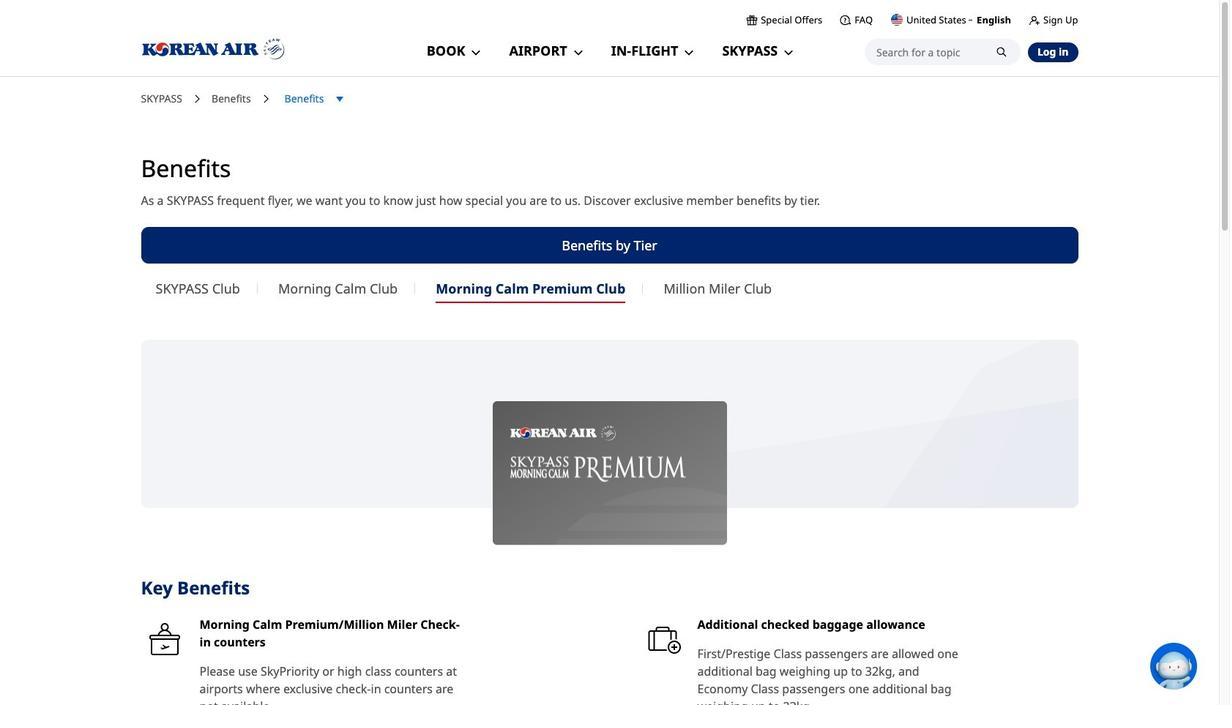 Task type: locate. For each thing, give the bounding box(es) containing it.
main content
[[0, 91, 1220, 705]]

benefits by tier menu
[[141, 256, 1079, 303]]



Task type: vqa. For each thing, say whether or not it's contained in the screenshot.
out to the top
no



Task type: describe. For each thing, give the bounding box(es) containing it.
korean air skyteam skypass morning calm premium image
[[493, 401, 727, 546]]



